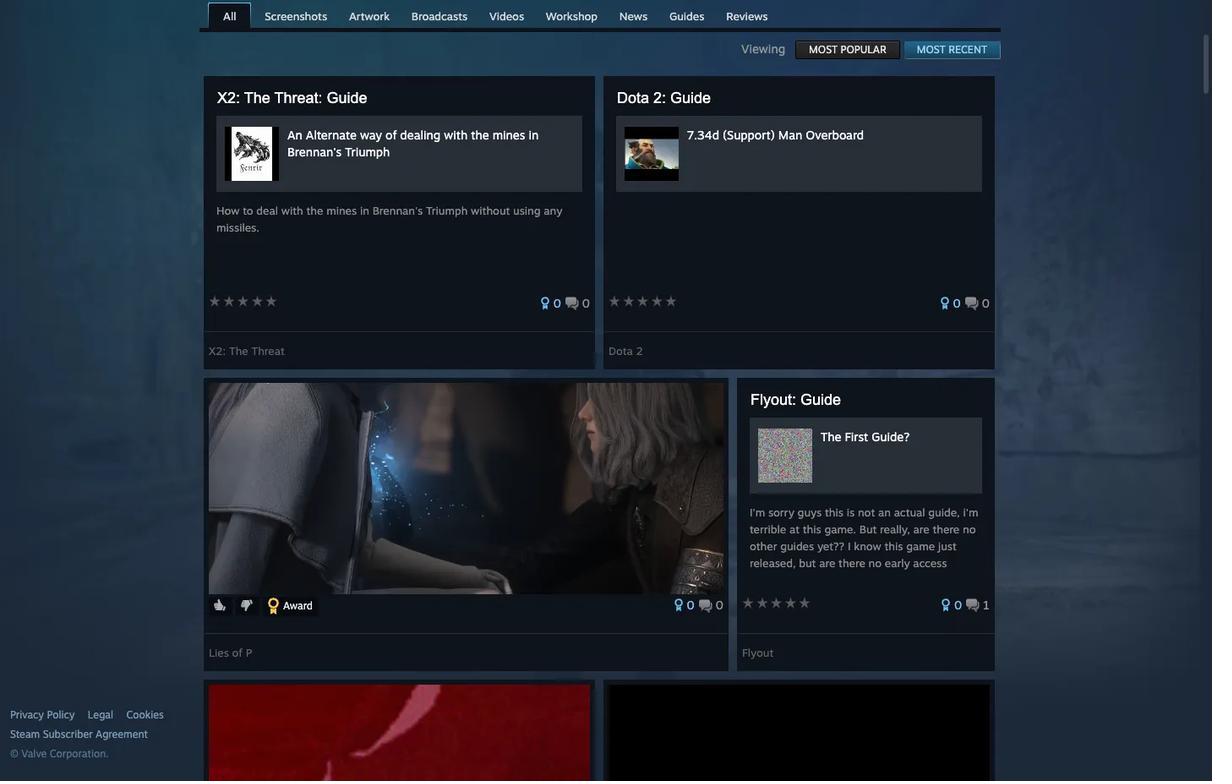 Task type: locate. For each thing, give the bounding box(es) containing it.
just down access
[[941, 573, 959, 587]]

0 vertical spatial the
[[244, 90, 270, 107]]

1 horizontal spatial guide
[[671, 90, 711, 107]]

terrible
[[750, 523, 787, 536]]

0 horizontal spatial the
[[307, 204, 323, 217]]

guide up alternate
[[327, 90, 367, 107]]

dota left 2:
[[617, 90, 650, 107]]

1 vertical spatial with
[[281, 204, 303, 217]]

1 vertical spatial guides
[[865, 573, 899, 587]]

lies of p
[[209, 646, 252, 660]]

guides link
[[661, 3, 713, 27]]

1 horizontal spatial triumph
[[426, 204, 468, 217]]

the for threat:
[[244, 90, 270, 107]]

p
[[246, 646, 252, 660]]

are up game
[[914, 523, 930, 536]]

any
[[544, 204, 563, 217]]

0 vertical spatial with
[[444, 128, 468, 142]]

mines right deal
[[327, 204, 357, 217]]

1 vertical spatial the
[[229, 344, 248, 358]]

0 horizontal spatial most
[[810, 43, 838, 56]]

1 horizontal spatial there
[[933, 523, 960, 536]]

cookies link
[[126, 709, 164, 722]]

released,
[[750, 557, 796, 570]]

2 vertical spatial the
[[821, 430, 842, 444]]

of
[[386, 128, 397, 142], [232, 646, 243, 660]]

i right yet??
[[848, 540, 851, 553]]

reviews
[[727, 9, 768, 23]]

overboard
[[806, 128, 865, 142]]

all
[[223, 9, 236, 23]]

0 vertical spatial triumph
[[345, 145, 390, 159]]

videos
[[490, 9, 524, 23]]

there
[[933, 523, 960, 536], [839, 557, 866, 570]]

is
[[847, 506, 855, 519]]

with right the dealing
[[444, 128, 468, 142]]

dota 2 link
[[609, 338, 644, 358]]

1 vertical spatial no
[[869, 557, 882, 570]]

triumph left without
[[426, 204, 468, 217]]

or
[[902, 573, 912, 587]]

0 vertical spatial brennan's
[[288, 145, 342, 159]]

but
[[860, 523, 877, 536]]

0 vertical spatial dota
[[617, 90, 650, 107]]

brennan's down an alternate way of dealing with the mines in brennan's triumph
[[373, 204, 423, 217]]

news link
[[611, 3, 656, 27]]

access
[[914, 557, 948, 570]]

guide,
[[929, 506, 961, 519]]

in
[[529, 128, 539, 142], [360, 204, 370, 217]]

the left threat:
[[244, 90, 270, 107]]

0 horizontal spatial brennan's
[[288, 145, 342, 159]]

guide right 'flyout:'
[[801, 392, 842, 409]]

in inside an alternate way of dealing with the mines in brennan's triumph
[[529, 128, 539, 142]]

the first guide?
[[821, 430, 910, 444]]

x2:
[[217, 90, 240, 107], [209, 344, 226, 358]]

just
[[939, 540, 957, 553], [941, 573, 959, 587]]

0 vertical spatial the
[[471, 128, 489, 142]]

1 horizontal spatial of
[[386, 128, 397, 142]]

flyout
[[743, 646, 774, 660]]

cookies
[[126, 709, 164, 721]]

guides down early
[[865, 573, 899, 587]]

posted
[[827, 573, 862, 587]]

privacy
[[10, 709, 44, 721]]

workshop
[[546, 9, 598, 23]]

an alternate way of dealing with the mines in brennan's triumph
[[288, 128, 539, 159]]

1 vertical spatial dota
[[609, 344, 633, 358]]

videos link
[[481, 3, 533, 27]]

guide right 2:
[[671, 90, 711, 107]]

x2: left threat:
[[217, 90, 240, 107]]

1 vertical spatial there
[[839, 557, 866, 570]]

dota
[[617, 90, 650, 107], [609, 344, 633, 358]]

1 vertical spatial mines
[[327, 204, 357, 217]]

0 horizontal spatial guides
[[781, 540, 815, 553]]

no
[[963, 523, 976, 536], [869, 557, 882, 570]]

1 horizontal spatial brennan's
[[373, 204, 423, 217]]

1 vertical spatial x2:
[[209, 344, 226, 358]]

dota 2: guide
[[617, 90, 711, 107]]

0
[[554, 296, 561, 310], [583, 296, 590, 310], [954, 296, 961, 310], [983, 296, 990, 310], [687, 598, 695, 612], [716, 598, 724, 612], [955, 598, 963, 612]]

know
[[854, 540, 882, 553]]

with
[[444, 128, 468, 142], [281, 204, 303, 217]]

no down i'm
[[963, 523, 976, 536]]

game.
[[825, 523, 857, 536]]

with inside how to deal with the mines in brennan's triumph without using any missiles.
[[281, 204, 303, 217]]

x2: the threat: guide
[[217, 90, 367, 107]]

1 horizontal spatial in
[[529, 128, 539, 142]]

of right way
[[386, 128, 397, 142]]

this left is
[[825, 506, 844, 519]]

1 vertical spatial are
[[820, 557, 836, 570]]

0 horizontal spatial this
[[803, 523, 822, 536]]

0 vertical spatial in
[[529, 128, 539, 142]]

of left p
[[232, 646, 243, 660]]

using
[[513, 204, 541, 217]]

in up using
[[529, 128, 539, 142]]

that've
[[788, 573, 823, 587]]

this down really,
[[885, 540, 904, 553]]

0 vertical spatial are
[[914, 523, 930, 536]]

are
[[914, 523, 930, 536], [820, 557, 836, 570]]

1 vertical spatial the
[[307, 204, 323, 217]]

1 horizontal spatial mines
[[493, 128, 526, 142]]

privacy policy link
[[10, 709, 75, 722]]

0 horizontal spatial triumph
[[345, 145, 390, 159]]

0 vertical spatial mines
[[493, 128, 526, 142]]

guys
[[798, 506, 822, 519]]

the right the dealing
[[471, 128, 489, 142]]

in down way
[[360, 204, 370, 217]]

x2: for x2: the threat: guide
[[217, 90, 240, 107]]

0 vertical spatial there
[[933, 523, 960, 536]]

0 horizontal spatial mines
[[327, 204, 357, 217]]

1 vertical spatial triumph
[[426, 204, 468, 217]]

0 horizontal spatial no
[[869, 557, 882, 570]]

1 horizontal spatial the
[[471, 128, 489, 142]]

sorry
[[769, 506, 795, 519]]

0 vertical spatial just
[[939, 540, 957, 553]]

1 most from the left
[[810, 43, 838, 56]]

1 vertical spatial i
[[935, 573, 938, 587]]

1 vertical spatial of
[[232, 646, 243, 660]]

1 horizontal spatial most
[[918, 43, 946, 56]]

flyout link
[[743, 640, 774, 660]]

guides down the at
[[781, 540, 815, 553]]

most recent
[[918, 43, 988, 56]]

there down "guide,"
[[933, 523, 960, 536]]

the right deal
[[307, 204, 323, 217]]

x2: the threat link
[[209, 338, 285, 358]]

1 horizontal spatial this
[[825, 506, 844, 519]]

triumph
[[345, 145, 390, 159], [426, 204, 468, 217]]

x2: left threat
[[209, 344, 226, 358]]

really,
[[881, 523, 911, 536]]

i
[[848, 540, 851, 553], [935, 573, 938, 587]]

mines
[[493, 128, 526, 142], [327, 204, 357, 217]]

the left first in the right bottom of the page
[[821, 430, 842, 444]]

guide
[[327, 90, 367, 107], [671, 90, 711, 107], [801, 392, 842, 409]]

most
[[810, 43, 838, 56], [918, 43, 946, 56]]

most left popular
[[810, 43, 838, 56]]

brennan's down alternate
[[288, 145, 342, 159]]

no down know
[[869, 557, 882, 570]]

early
[[885, 557, 911, 570]]

most for most recent
[[918, 43, 946, 56]]

x2: inside x2: the threat link
[[209, 344, 226, 358]]

2 horizontal spatial this
[[885, 540, 904, 553]]

the for threat
[[229, 344, 248, 358]]

just up access
[[939, 540, 957, 553]]

most recent link
[[904, 41, 1001, 59]]

people
[[750, 573, 785, 587]]

the
[[244, 90, 270, 107], [229, 344, 248, 358], [821, 430, 842, 444]]

threat
[[252, 344, 285, 358]]

most left the recent on the right top of page
[[918, 43, 946, 56]]

1 horizontal spatial with
[[444, 128, 468, 142]]

1 vertical spatial brennan's
[[373, 204, 423, 217]]

0 horizontal spatial with
[[281, 204, 303, 217]]

0 horizontal spatial in
[[360, 204, 370, 217]]

brennan's inside how to deal with the mines in brennan's triumph without using any missiles.
[[373, 204, 423, 217]]

1 vertical spatial in
[[360, 204, 370, 217]]

1 horizontal spatial no
[[963, 523, 976, 536]]

there up posted
[[839, 557, 866, 570]]

the inside how to deal with the mines in brennan's triumph without using any missiles.
[[307, 204, 323, 217]]

privacy policy
[[10, 709, 75, 721]]

2 most from the left
[[918, 43, 946, 56]]

dota for dota 2
[[609, 344, 633, 358]]

threat:
[[274, 90, 323, 107]]

first
[[845, 430, 869, 444]]

cookies steam subscriber agreement © valve corporation.
[[10, 709, 164, 760]]

(support)
[[723, 128, 775, 142]]

are down yet??
[[820, 557, 836, 570]]

triumph down way
[[345, 145, 390, 159]]

triumph inside how to deal with the mines in brennan's triumph without using any missiles.
[[426, 204, 468, 217]]

0 vertical spatial guides
[[781, 540, 815, 553]]

i right am on the bottom right of the page
[[935, 573, 938, 587]]

this
[[825, 506, 844, 519], [803, 523, 822, 536], [885, 540, 904, 553]]

the left threat
[[229, 344, 248, 358]]

with right deal
[[281, 204, 303, 217]]

0 horizontal spatial of
[[232, 646, 243, 660]]

dota left 2
[[609, 344, 633, 358]]

most for most popular
[[810, 43, 838, 56]]

0 vertical spatial x2:
[[217, 90, 240, 107]]

0 vertical spatial of
[[386, 128, 397, 142]]

this down the guys in the right bottom of the page
[[803, 523, 822, 536]]

1
[[984, 598, 990, 612]]

mines up using
[[493, 128, 526, 142]]

valve
[[21, 748, 47, 760]]

0 vertical spatial i
[[848, 540, 851, 553]]



Task type: vqa. For each thing, say whether or not it's contained in the screenshot.
Screenshots link
yes



Task type: describe. For each thing, give the bounding box(es) containing it.
not
[[858, 506, 876, 519]]

but
[[799, 557, 817, 570]]

2 horizontal spatial guide
[[801, 392, 842, 409]]

x2: the threat
[[209, 344, 285, 358]]

other
[[750, 540, 778, 553]]

award link
[[263, 597, 318, 617]]

i'm
[[964, 506, 979, 519]]

most popular link
[[796, 41, 901, 59]]

in inside how to deal with the mines in brennan's triumph without using any missiles.
[[360, 204, 370, 217]]

artwork link
[[341, 3, 398, 27]]

steam subscriber agreement link
[[10, 728, 195, 742]]

how
[[217, 204, 240, 217]]

award
[[283, 600, 313, 612]]

guides
[[670, 9, 705, 23]]

screenshots
[[265, 9, 327, 23]]

corporation.
[[50, 748, 109, 760]]

workshop link
[[538, 3, 606, 27]]

man
[[779, 128, 803, 142]]

policy
[[47, 709, 75, 721]]

an
[[879, 506, 891, 519]]

dealing
[[400, 128, 441, 142]]

all link
[[208, 3, 252, 30]]

0 horizontal spatial i
[[848, 540, 851, 553]]

lies
[[209, 646, 229, 660]]

screenshots link
[[256, 3, 336, 27]]

game
[[907, 540, 936, 553]]

1 horizontal spatial are
[[914, 523, 930, 536]]

flyout:
[[751, 392, 797, 409]]

guide?
[[872, 430, 910, 444]]

1 horizontal spatial guides
[[865, 573, 899, 587]]

subscriber
[[43, 728, 93, 741]]

0 horizontal spatial guide
[[327, 90, 367, 107]]

lies of p link
[[209, 640, 252, 660]]

viewing
[[742, 41, 796, 56]]

2
[[637, 344, 644, 358]]

most popular
[[810, 43, 887, 56]]

actual
[[895, 506, 926, 519]]

am
[[916, 573, 931, 587]]

agreement
[[96, 728, 148, 741]]

with inside an alternate way of dealing with the mines in brennan's triumph
[[444, 128, 468, 142]]

yet??
[[818, 540, 845, 553]]

0 vertical spatial this
[[825, 506, 844, 519]]

mines inside an alternate way of dealing with the mines in brennan's triumph
[[493, 128, 526, 142]]

mines inside how to deal with the mines in brennan's triumph without using any missiles.
[[327, 204, 357, 217]]

steam
[[10, 728, 40, 741]]

popular
[[841, 43, 887, 56]]

way
[[360, 128, 382, 142]]

the inside an alternate way of dealing with the mines in brennan's triumph
[[471, 128, 489, 142]]

to
[[243, 204, 253, 217]]

x2: for x2: the threat
[[209, 344, 226, 358]]

1 vertical spatial this
[[803, 523, 822, 536]]

0 horizontal spatial are
[[820, 557, 836, 570]]

triumph inside an alternate way of dealing with the mines in brennan's triumph
[[345, 145, 390, 159]]

7.34d
[[688, 128, 720, 142]]

how to deal with the mines in brennan's triumph without using any missiles.
[[217, 204, 563, 234]]

at
[[790, 523, 800, 536]]

dota for dota 2: guide
[[617, 90, 650, 107]]

i'm sorry guys this is not an actual guide, i'm terrible at this game. but really, are there no other guides yet?? i know this game just released, but are there no early access people that've posted guides or am i just stupid?
[[750, 506, 979, 604]]

legal
[[88, 709, 113, 721]]

flyout: guide
[[751, 392, 842, 409]]

dota 2
[[609, 344, 644, 358]]

2 vertical spatial this
[[885, 540, 904, 553]]

0 vertical spatial no
[[963, 523, 976, 536]]

2:
[[654, 90, 666, 107]]

i'm
[[750, 506, 766, 519]]

reviews link
[[718, 3, 777, 27]]

legal link
[[88, 709, 113, 722]]

recent
[[949, 43, 988, 56]]

1 horizontal spatial i
[[935, 573, 938, 587]]

broadcasts link
[[403, 3, 476, 27]]

7.34d (support) man overboard
[[688, 128, 865, 142]]

broadcasts
[[412, 9, 468, 23]]

without
[[471, 204, 510, 217]]

deal
[[257, 204, 278, 217]]

of inside an alternate way of dealing with the mines in brennan's triumph
[[386, 128, 397, 142]]

an
[[288, 128, 303, 142]]

1 vertical spatial just
[[941, 573, 959, 587]]

0 horizontal spatial there
[[839, 557, 866, 570]]

brennan's inside an alternate way of dealing with the mines in brennan's triumph
[[288, 145, 342, 159]]

alternate
[[306, 128, 357, 142]]

artwork
[[349, 9, 390, 23]]



